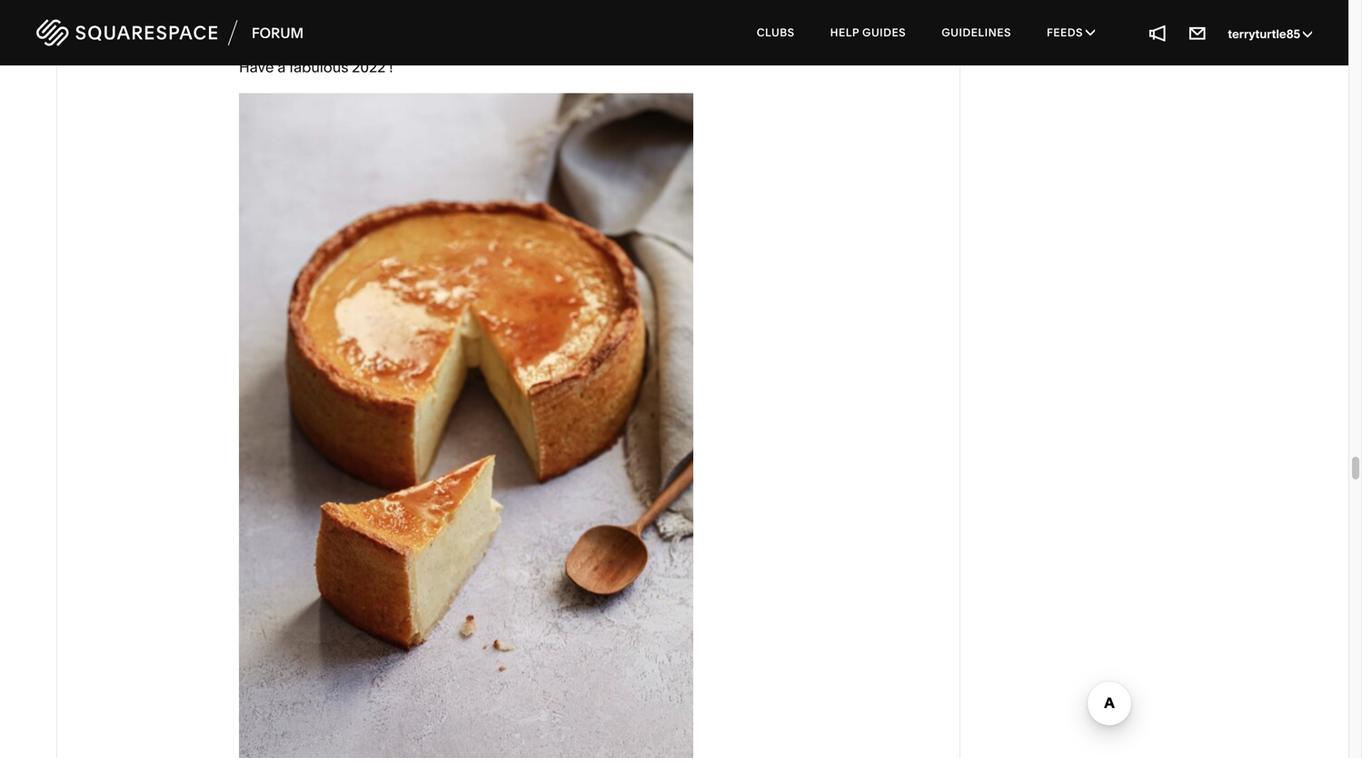 Task type: locate. For each thing, give the bounding box(es) containing it.
guidelines
[[942, 26, 1011, 39]]

have a fabulous 2022 !
[[239, 58, 393, 76]]

holidays
[[379, 0, 437, 15]]

!
[[325, 20, 329, 38], [389, 58, 393, 76]]

me
[[299, 20, 321, 38]]

0 horizontal spatial !
[[325, 20, 329, 38]]

1 horizontal spatial !
[[389, 58, 393, 76]]

9ca8fd50 69df 4761 ad20 f933045f1e5d.jpeg image
[[239, 93, 693, 758]]

super
[[757, 0, 796, 15]]

riviera
[[595, 0, 641, 15]]

on right you're
[[358, 0, 376, 15]]

to
[[239, 20, 253, 38]]

notifications image
[[1148, 23, 1168, 43]]

guidelines link
[[925, 9, 1028, 56]]

0 horizontal spatial on
[[358, 0, 376, 15]]

fancy
[[675, 0, 712, 15]]

have
[[239, 58, 274, 76]]

reach
[[256, 20, 295, 38]]

0 vertical spatial !
[[325, 20, 329, 38]]

! right 2022
[[389, 58, 393, 76]]

messages image
[[1188, 23, 1208, 43]]

! inside whenever you're on holidays or business on french riviera and fancy some super cakes, you know how to reach me !
[[325, 20, 329, 38]]

caret down image
[[1086, 27, 1095, 38]]

comment image
[[134, 0, 149, 8]]

on
[[358, 0, 376, 15], [522, 0, 540, 15]]

business
[[458, 0, 519, 15]]

on left french on the left top of page
[[522, 0, 540, 15]]

help
[[830, 26, 860, 39]]

1 horizontal spatial on
[[522, 0, 540, 15]]

clubs link
[[741, 9, 811, 56]]

1 on from the left
[[358, 0, 376, 15]]

! right me
[[325, 20, 329, 38]]



Task type: describe. For each thing, give the bounding box(es) containing it.
squarespace forum image
[[36, 17, 304, 49]]

french
[[544, 0, 591, 15]]

clubs
[[757, 26, 795, 39]]

2 on from the left
[[522, 0, 540, 15]]

feeds link
[[1031, 9, 1112, 56]]

a
[[278, 58, 286, 76]]

terryturtle85
[[1228, 27, 1303, 41]]

feeds
[[1047, 26, 1086, 39]]

whenever you're on holidays or business on french riviera and fancy some super cakes, you know how to reach me !
[[239, 0, 944, 38]]

and
[[645, 0, 671, 15]]

you
[[846, 0, 872, 15]]

fabulous
[[289, 58, 349, 76]]

know
[[875, 0, 912, 15]]

1 vertical spatial !
[[389, 58, 393, 76]]

caret down image
[[1303, 27, 1312, 40]]

help guides
[[830, 26, 906, 39]]

you're
[[312, 0, 355, 15]]

help guides link
[[814, 9, 923, 56]]

whenever
[[239, 0, 309, 15]]

or
[[440, 0, 454, 15]]

guides
[[863, 26, 906, 39]]

cakes,
[[800, 0, 843, 15]]

some
[[715, 0, 754, 15]]

how
[[915, 0, 944, 15]]

terryturtle85 link
[[1228, 27, 1312, 41]]

2022
[[352, 58, 386, 76]]



Task type: vqa. For each thing, say whether or not it's contained in the screenshot.
'!'
yes



